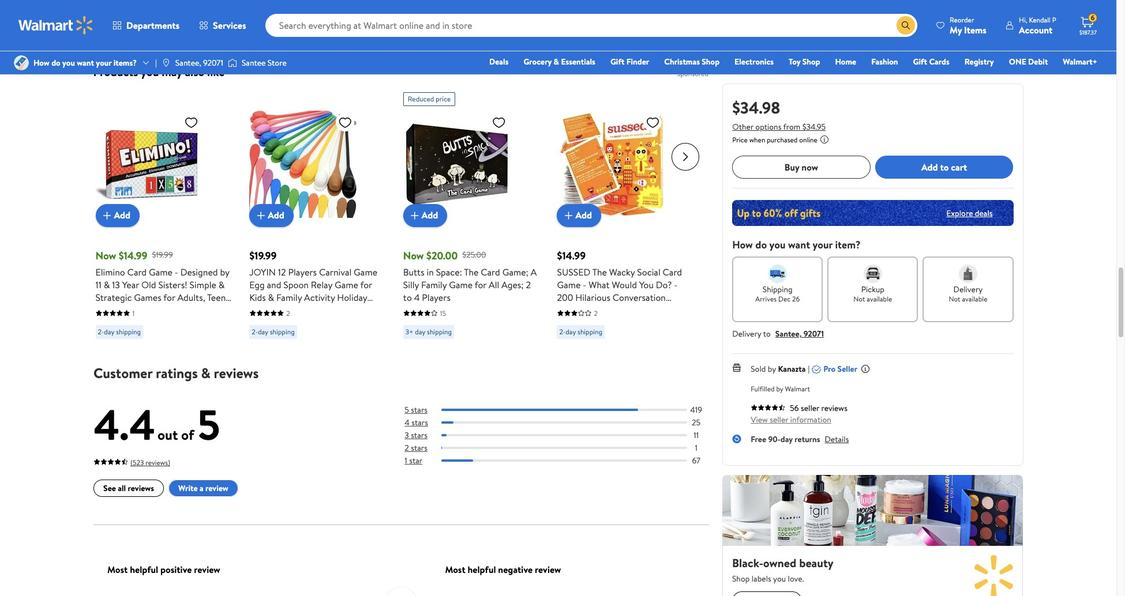 Task type: vqa. For each thing, say whether or not it's contained in the screenshot.
Pro Seller
yes



Task type: locate. For each thing, give the bounding box(es) containing it.
do for how do you want your item?
[[755, 238, 767, 252]]

gift
[[610, 56, 625, 68], [913, 56, 927, 68], [614, 304, 630, 317]]

2 shipping from the left
[[270, 327, 295, 337]]

day for joyin
[[258, 327, 268, 337]]

- left designed
[[175, 266, 178, 278]]

 image
[[14, 55, 29, 70], [161, 58, 171, 68]]

progress bar
[[441, 409, 687, 411], [441, 422, 687, 424], [441, 434, 687, 437], [441, 447, 687, 449], [441, 460, 687, 462]]

shipping for joyin
[[270, 327, 295, 337]]

for left adults,
[[163, 291, 175, 304]]

0 horizontal spatial 2-
[[98, 327, 104, 337]]

0 horizontal spatial 92071
[[203, 57, 223, 69]]

0 vertical spatial to
[[940, 161, 949, 174]]

how for how do you want your items?
[[33, 57, 50, 69]]

1 horizontal spatial now
[[403, 248, 424, 263]]

1 down year
[[132, 308, 135, 318]]

2 progress bar from the top
[[441, 422, 687, 424]]

gift for gift finder
[[610, 56, 625, 68]]

add to cart
[[922, 161, 967, 174]]

deals link
[[484, 55, 514, 68]]

2 horizontal spatial 2-
[[559, 327, 566, 337]]

game inside now $20.00 $25.00 butts in space: the card game; a silly family game for all ages; 2 to 4 players
[[449, 278, 473, 291]]

now up butts
[[403, 248, 424, 263]]

1 horizontal spatial seller
[[801, 403, 820, 414]]

1 add button from the left
[[96, 204, 140, 227]]

add to cart image
[[408, 209, 422, 222], [562, 209, 576, 222]]

1 now from the left
[[96, 248, 116, 263]]

4 up 3
[[404, 417, 409, 429]]

progress bar for 25
[[441, 422, 687, 424]]

$14.99 inside now $14.99 $19.99 elimino card game - designed by 11 & 13 year old sisters! simple & strategic games for adults, teens, kids, friends & family fun
[[119, 248, 147, 263]]

| left may
[[155, 57, 157, 69]]

card
[[127, 266, 147, 278], [481, 266, 500, 278], [663, 266, 682, 278]]

card inside now $14.99 $19.99 elimino card game - designed by 11 & 13 year old sisters! simple & strategic games for adults, teens, kids, friends & family fun
[[127, 266, 147, 278]]

add button for $14.99
[[557, 204, 601, 227]]

$187.37
[[1080, 28, 1097, 36]]

by for fulfilled
[[776, 384, 783, 394]]

up to sixty percent off deals. shop now. image
[[732, 200, 1014, 226]]

2 product group from the left
[[249, 87, 387, 344]]

available inside pickup not available
[[867, 294, 892, 304]]

now $14.99 $19.99 elimino card game - designed by 11 & 13 year old sisters! simple & strategic games for adults, teens, kids, friends & family fun
[[96, 248, 232, 317]]

delivery inside delivery not available
[[954, 284, 983, 295]]

2 vertical spatial reviews
[[128, 483, 154, 494]]

2-day shipping down starters on the bottom of the page
[[559, 327, 602, 337]]

add for $14.99
[[114, 209, 130, 222]]

helpful for negative
[[467, 563, 496, 576]]

1 horizontal spatial 11
[[693, 430, 699, 441]]

gift left finder
[[610, 56, 625, 68]]

progress bar for 11
[[441, 434, 687, 437]]

the
[[464, 266, 479, 278], [592, 266, 607, 278]]

day
[[104, 327, 114, 337], [258, 327, 268, 337], [415, 327, 425, 337], [566, 327, 576, 337], [781, 434, 793, 445]]

11 down 25
[[693, 430, 699, 441]]

1 horizontal spatial reviews
[[214, 363, 259, 383]]

fun down what
[[597, 304, 612, 317]]

1 vertical spatial reviews
[[821, 403, 848, 414]]

3 2-day shipping from the left
[[559, 327, 602, 337]]

players inside now $20.00 $25.00 butts in space: the card game; a silly family game for all ages; 2 to 4 players
[[422, 291, 451, 304]]

2 horizontal spatial 1
[[695, 442, 697, 454]]

1 horizontal spatial the
[[592, 266, 607, 278]]

not for delivery
[[949, 294, 961, 304]]

Search search field
[[265, 14, 918, 37]]

helpful for positive
[[130, 563, 158, 576]]

1 horizontal spatial 2-day shipping
[[252, 327, 295, 337]]

review for most helpful negative review
[[535, 563, 561, 576]]

5
[[197, 396, 220, 453], [404, 404, 409, 416]]

review for most helpful positive review
[[194, 563, 220, 576]]

customer
[[93, 363, 152, 383]]

2 add button from the left
[[249, 204, 294, 227]]

add to cart image up butts
[[408, 209, 422, 222]]

1 horizontal spatial not
[[949, 294, 961, 304]]

2- down kids
[[252, 327, 258, 337]]

gift left 'cards'
[[913, 56, 927, 68]]

4 progress bar from the top
[[441, 447, 687, 449]]

2 available from the left
[[962, 294, 988, 304]]

debit
[[1028, 56, 1048, 68]]

product group containing now $20.00
[[403, 87, 541, 344]]

1 horizontal spatial card
[[481, 266, 500, 278]]

0 horizontal spatial do
[[51, 57, 60, 69]]

1 2- from the left
[[98, 327, 104, 337]]

your left "item?"
[[813, 238, 833, 252]]

players right 12
[[288, 266, 317, 278]]

grocery & essentials
[[524, 56, 595, 68]]

2 vertical spatial 1
[[404, 455, 407, 467]]

registry link
[[959, 55, 999, 68]]

add button for $19.99
[[249, 204, 294, 227]]

2- down kids, at the bottom
[[98, 327, 104, 337]]

1 vertical spatial 4
[[404, 417, 409, 429]]

11 left 13
[[96, 278, 101, 291]]

card down the $25.00
[[481, 266, 500, 278]]

& right ratings
[[201, 363, 210, 383]]

4 inside now $20.00 $25.00 butts in space: the card game; a silly family game for all ages; 2 to 4 players
[[414, 291, 420, 304]]

departments button
[[103, 12, 189, 39]]

pro seller
[[824, 364, 858, 375]]

delivery to santee, 92071
[[732, 328, 824, 340]]

2 shop from the left
[[802, 56, 820, 68]]

card right 13
[[127, 266, 147, 278]]

1 horizontal spatial shop
[[802, 56, 820, 68]]

do
[[51, 57, 60, 69], [755, 238, 767, 252]]

helpful left negative
[[467, 563, 496, 576]]

1 horizontal spatial want
[[788, 238, 810, 252]]

progress bar for 1
[[441, 447, 687, 449]]

3 add button from the left
[[403, 204, 447, 227]]

11
[[96, 278, 101, 291], [693, 430, 699, 441]]

2 helpful from the left
[[467, 563, 496, 576]]

family inside now $14.99 $19.99 elimino card game - designed by 11 & 13 year old sisters! simple & strategic games for adults, teens, kids, friends & family fun
[[156, 304, 182, 317]]

1 helpful from the left
[[130, 563, 158, 576]]

1 vertical spatial 11
[[693, 430, 699, 441]]

players
[[288, 266, 317, 278], [422, 291, 451, 304]]

toy shop
[[789, 56, 820, 68]]

2 horizontal spatial to
[[940, 161, 949, 174]]

stars for 2 stars
[[411, 442, 427, 454]]

kids
[[249, 291, 266, 304]]

players up 15
[[422, 291, 451, 304]]

add to cart image for butts in space: the card game; a silly family game for all ages; 2 to 4 players image
[[408, 209, 422, 222]]

by right the 'sold'
[[768, 364, 776, 375]]

add to cart image up elimino
[[100, 209, 114, 222]]

3 card from the left
[[663, 266, 682, 278]]

hi, kendall p account
[[1019, 15, 1057, 36]]

shipping down friends
[[116, 327, 141, 337]]

0 horizontal spatial fun
[[184, 304, 199, 317]]

intent image for pickup image
[[864, 265, 882, 283]]

shipping
[[116, 327, 141, 337], [270, 327, 295, 337], [427, 327, 452, 337], [578, 327, 602, 337]]

1 horizontal spatial family
[[276, 291, 302, 304]]

0 horizontal spatial delivery
[[732, 328, 761, 340]]

want left items?
[[77, 57, 94, 69]]

2 add to cart image from the left
[[254, 209, 268, 222]]

available inside delivery not available
[[962, 294, 988, 304]]

day down starters on the bottom of the page
[[566, 327, 576, 337]]

star
[[409, 455, 422, 467]]

ages;
[[502, 278, 524, 291]]

2 the from the left
[[592, 266, 607, 278]]

spoon
[[283, 278, 309, 291]]

0 horizontal spatial shop
[[702, 56, 720, 68]]

see left all
[[103, 483, 116, 494]]

0 horizontal spatial how
[[33, 57, 50, 69]]

1 horizontal spatial $14.99
[[557, 248, 586, 263]]

see left 'if'
[[387, 21, 401, 34]]

1 horizontal spatial see
[[387, 21, 401, 34]]

0 vertical spatial delivery
[[954, 284, 983, 295]]

how for how do you want your item?
[[732, 238, 753, 252]]

for right carnival on the top of page
[[360, 278, 372, 291]]

2-day shipping
[[98, 327, 141, 337], [252, 327, 295, 337], [559, 327, 602, 337]]

seller right 56
[[801, 403, 820, 414]]

game up starters on the bottom of the page
[[557, 278, 581, 291]]

1 horizontal spatial santee,
[[775, 328, 802, 340]]

day down kids, at the bottom
[[104, 327, 114, 337]]

 image down walmart image
[[14, 55, 29, 70]]

day down kids
[[258, 327, 268, 337]]

$19.99 joyin 12 players carnival game egg and spoon relay game for kids & family activity holiday games
[[249, 248, 377, 317]]

elimino card game - designed by 11 & 13 year old sisters! simple & strategic games for adults, teens, kids, friends & family fun image
[[96, 111, 203, 218]]

the left wacky
[[592, 266, 607, 278]]

walmart image
[[18, 16, 93, 35]]

earn 5% cash back on walmart.com. see if you're pre-approved with no credit risk.
[[241, 21, 568, 34]]

4 shipping from the left
[[578, 327, 602, 337]]

3 2- from the left
[[559, 327, 566, 337]]

1 available from the left
[[867, 294, 892, 304]]

add to cart image
[[100, 209, 114, 222], [254, 209, 268, 222]]

0 vertical spatial by
[[220, 266, 229, 278]]

walmart+
[[1063, 56, 1098, 68]]

game inside the $14.99 sussed the wacky social card game - what would you do? - 200 hilarious conversation starters - fun gift for families, parties, travel - orange deck
[[557, 278, 581, 291]]

shipping down 15
[[427, 327, 452, 337]]

1 horizontal spatial your
[[813, 238, 833, 252]]

day right 3+
[[415, 327, 425, 337]]

helpful left positive
[[130, 563, 158, 576]]

gift finder link
[[605, 55, 655, 68]]

0 vertical spatial reviews
[[214, 363, 259, 383]]

other
[[732, 121, 754, 133]]

do up shipping
[[755, 238, 767, 252]]

shipping down starters on the bottom of the page
[[578, 327, 602, 337]]

available for pickup
[[867, 294, 892, 304]]

reviews for 56 seller reviews
[[821, 403, 848, 414]]

reviews
[[214, 363, 259, 383], [821, 403, 848, 414], [128, 483, 154, 494]]

5 up 4 stars at the left bottom of the page
[[404, 404, 409, 416]]

by right the fulfilled
[[776, 384, 783, 394]]

$19.99 inside now $14.99 $19.99 elimino card game - designed by 11 & 13 year old sisters! simple & strategic games for adults, teens, kids, friends & family fun
[[152, 249, 173, 261]]

1 horizontal spatial 92071
[[804, 328, 824, 340]]

0 horizontal spatial not
[[854, 294, 865, 304]]

like
[[207, 64, 225, 79]]

2 horizontal spatial you
[[769, 238, 786, 252]]

0 horizontal spatial available
[[867, 294, 892, 304]]

0 vertical spatial players
[[288, 266, 317, 278]]

1 horizontal spatial delivery
[[954, 284, 983, 295]]

5 right the of
[[197, 396, 220, 453]]

butts in space: the card game; a silly family game for all ages; 2 to 4 players image
[[403, 111, 511, 218]]

3 product group from the left
[[403, 87, 541, 344]]

0 horizontal spatial the
[[464, 266, 479, 278]]

1 $14.99 from the left
[[119, 248, 147, 263]]

santee, down dec
[[775, 328, 802, 340]]

gift right the travel
[[614, 304, 630, 317]]

1 horizontal spatial |
[[808, 364, 810, 375]]

1 shop from the left
[[702, 56, 720, 68]]

0 horizontal spatial $19.99
[[152, 249, 173, 261]]

2 add to cart image from the left
[[562, 209, 576, 222]]

seller down 4.375 stars out of 5, based on 56 seller reviews element
[[770, 414, 788, 426]]

want for items?
[[77, 57, 94, 69]]

(523 reviews)
[[130, 458, 170, 468]]

0 vertical spatial see
[[387, 21, 401, 34]]

$14.99 sussed the wacky social card game - what would you do? - 200 hilarious conversation starters - fun gift for families, parties, travel - orange deck
[[557, 248, 682, 329]]

games inside now $14.99 $19.99 elimino card game - designed by 11 & 13 year old sisters! simple & strategic games for adults, teens, kids, friends & family fun
[[134, 291, 161, 304]]

4 add button from the left
[[557, 204, 601, 227]]

by for sold
[[768, 364, 776, 375]]

1 horizontal spatial 5
[[404, 404, 409, 416]]

no
[[514, 21, 524, 34]]

- left what
[[583, 278, 586, 291]]

home link
[[830, 55, 862, 68]]

5 stars
[[404, 404, 427, 416]]

you
[[62, 57, 75, 69], [141, 64, 159, 79], [769, 238, 786, 252]]

1 vertical spatial delivery
[[732, 328, 761, 340]]

67
[[692, 455, 700, 467]]

2 down spoon
[[286, 308, 290, 318]]

0 horizontal spatial now
[[96, 248, 116, 263]]

christmas shop
[[664, 56, 720, 68]]

available down the intent image for pickup
[[867, 294, 892, 304]]

0 vertical spatial 11
[[96, 278, 101, 291]]

$14.99 inside the $14.99 sussed the wacky social card game - what would you do? - 200 hilarious conversation starters - fun gift for families, parties, travel - orange deck
[[557, 248, 586, 263]]

stars down 5 stars
[[411, 417, 428, 429]]

1 horizontal spatial add to cart image
[[562, 209, 576, 222]]

1 most from the left
[[107, 563, 127, 576]]

review right positive
[[194, 563, 220, 576]]

1 vertical spatial see
[[103, 483, 116, 494]]

for left the all
[[475, 278, 487, 291]]

1 shipping from the left
[[116, 327, 141, 337]]

0 horizontal spatial 2-day shipping
[[98, 327, 141, 337]]

family down 12
[[276, 291, 302, 304]]

by inside now $14.99 $19.99 elimino card game - designed by 11 & 13 year old sisters! simple & strategic games for adults, teens, kids, friends & family fun
[[220, 266, 229, 278]]

0 horizontal spatial 11
[[96, 278, 101, 291]]

1 add to cart image from the left
[[408, 209, 422, 222]]

6
[[1091, 13, 1095, 23]]

1 horizontal spatial most
[[445, 563, 465, 576]]

0 horizontal spatial $14.99
[[119, 248, 147, 263]]

most for most helpful negative review
[[445, 563, 465, 576]]

now inside now $20.00 $25.00 butts in space: the card game; a silly family game for all ages; 2 to 4 players
[[403, 248, 424, 263]]

1 vertical spatial want
[[788, 238, 810, 252]]

stars for 4 stars
[[411, 417, 428, 429]]

most
[[107, 563, 127, 576], [445, 563, 465, 576]]

2- for sussed
[[559, 327, 566, 337]]

 image left also
[[161, 58, 171, 68]]

0 horizontal spatial most
[[107, 563, 127, 576]]

cards
[[929, 56, 950, 68]]

1 add to cart image from the left
[[100, 209, 114, 222]]

0 vertical spatial your
[[96, 57, 112, 69]]

2 $14.99 from the left
[[557, 248, 586, 263]]

game down the $25.00
[[449, 278, 473, 291]]

christmas
[[664, 56, 700, 68]]

capitalone image
[[185, 14, 232, 44]]

by right simple
[[220, 266, 229, 278]]

add to cart image up 'joyin'
[[254, 209, 268, 222]]

shipping down and
[[270, 327, 295, 337]]

would
[[612, 278, 637, 291]]

card right social
[[663, 266, 682, 278]]

most for most helpful positive review
[[107, 563, 127, 576]]

0 vertical spatial how
[[33, 57, 50, 69]]

review right negative
[[535, 563, 561, 576]]

add to favorites list, butts in space: the card game; a silly family game for all ages; 2 to 4 players image
[[492, 115, 506, 130]]

sold
[[751, 364, 766, 375]]

not inside delivery not available
[[949, 294, 961, 304]]

stars up 4 stars at the left bottom of the page
[[411, 404, 427, 416]]

product group containing $19.99
[[249, 87, 387, 344]]

0 vertical spatial 4
[[414, 291, 420, 304]]

space:
[[436, 266, 462, 278]]

56
[[790, 403, 799, 414]]

- right do?
[[674, 278, 678, 291]]

not inside pickup not available
[[854, 294, 865, 304]]

to left santee, 92071 button
[[763, 328, 771, 340]]

1 vertical spatial your
[[813, 238, 833, 252]]

$19.99 up 'joyin'
[[249, 248, 277, 263]]

1 horizontal spatial do
[[755, 238, 767, 252]]

0 horizontal spatial reviews
[[128, 483, 154, 494]]

5 progress bar from the top
[[441, 460, 687, 462]]

0 horizontal spatial want
[[77, 57, 94, 69]]

1 horizontal spatial to
[[763, 328, 771, 340]]

reduced price
[[408, 94, 451, 104]]

1 vertical spatial players
[[422, 291, 451, 304]]

1 vertical spatial to
[[403, 291, 412, 304]]

2- for joyin
[[252, 327, 258, 337]]

do for how do you want your items?
[[51, 57, 60, 69]]

1 not from the left
[[854, 294, 865, 304]]

santee, 92071
[[175, 57, 223, 69]]

0 horizontal spatial family
[[156, 304, 182, 317]]

legal information image
[[820, 135, 829, 144]]

| right kanazta on the bottom of page
[[808, 364, 810, 375]]

out
[[157, 425, 178, 445]]

2 card from the left
[[481, 266, 500, 278]]

now inside now $14.99 $19.99 elimino card game - designed by 11 & 13 year old sisters! simple & strategic games for adults, teens, kids, friends & family fun
[[96, 248, 116, 263]]

reviews)
[[145, 458, 170, 468]]

essentials
[[561, 56, 595, 68]]

0 vertical spatial want
[[77, 57, 94, 69]]

0 horizontal spatial games
[[134, 291, 161, 304]]

4 down butts
[[414, 291, 420, 304]]

to inside button
[[940, 161, 949, 174]]

3+
[[406, 327, 413, 337]]

stars right 3
[[411, 430, 427, 441]]

now $20.00 $25.00 butts in space: the card game; a silly family game for all ages; 2 to 4 players
[[403, 248, 537, 304]]

you up intent image for shipping on the top of the page
[[769, 238, 786, 252]]

how do you want your items?
[[33, 57, 137, 69]]

seller for 56
[[801, 403, 820, 414]]

you for how do you want your items?
[[62, 57, 75, 69]]

2-day shipping down friends
[[98, 327, 141, 337]]

add to cart image up sussed
[[562, 209, 576, 222]]

how do you want your item?
[[732, 238, 861, 252]]

add button up sussed
[[557, 204, 601, 227]]

delivery for not
[[954, 284, 983, 295]]

2 vertical spatial to
[[763, 328, 771, 340]]

for inside $19.99 joyin 12 players carnival game egg and spoon relay game for kids & family activity holiday games
[[360, 278, 372, 291]]

arrives
[[755, 294, 777, 304]]

add to favorites list, elimino card game - designed by 11 & 13 year old sisters! simple & strategic games for adults, teens, kids, friends & family fun image
[[184, 115, 198, 130]]

search icon image
[[901, 21, 911, 30]]

$14.99 up sussed
[[557, 248, 586, 263]]

fulfilled by walmart
[[751, 384, 810, 394]]

0 horizontal spatial 1
[[132, 308, 135, 318]]

now up elimino
[[96, 248, 116, 263]]

2 most from the left
[[445, 563, 465, 576]]

1 fun from the left
[[184, 304, 199, 317]]

2-day shipping down kids
[[252, 327, 295, 337]]

4
[[414, 291, 420, 304], [404, 417, 409, 429]]

1 horizontal spatial  image
[[161, 58, 171, 68]]

old
[[141, 278, 156, 291]]

add
[[922, 161, 938, 174], [114, 209, 130, 222], [268, 209, 284, 222], [422, 209, 438, 222], [576, 209, 592, 222]]

 image
[[228, 57, 237, 69]]

next slide for products you may also like list image
[[672, 143, 699, 171]]

for left families,
[[632, 304, 644, 317]]

pickup not available
[[854, 284, 892, 304]]

your left items?
[[96, 57, 112, 69]]

price
[[732, 135, 748, 145]]

joyin 12 players carnival game egg and spoon relay game for kids & family activity holiday games image
[[249, 111, 357, 218]]

delivery up the 'sold'
[[732, 328, 761, 340]]

2 2- from the left
[[252, 327, 258, 337]]

day for $14.99
[[104, 327, 114, 337]]

family down sisters!
[[156, 304, 182, 317]]

26
[[792, 294, 800, 304]]

2 2-day shipping from the left
[[252, 327, 295, 337]]

1 horizontal spatial players
[[422, 291, 451, 304]]

to inside now $20.00 $25.00 butts in space: the card game; a silly family game for all ages; 2 to 4 players
[[403, 291, 412, 304]]

seller
[[838, 364, 858, 375]]

0 vertical spatial |
[[155, 57, 157, 69]]

419
[[690, 404, 702, 416]]

not down the intent image for pickup
[[854, 294, 865, 304]]

0 horizontal spatial add to cart image
[[408, 209, 422, 222]]

(523 reviews) link
[[93, 456, 170, 468]]

2 not from the left
[[949, 294, 961, 304]]

online
[[799, 135, 818, 145]]

2 now from the left
[[403, 248, 424, 263]]

2
[[526, 278, 531, 291], [286, 308, 290, 318], [594, 308, 598, 318], [404, 442, 409, 454]]

kids,
[[96, 304, 114, 317]]

available
[[867, 294, 892, 304], [962, 294, 988, 304]]

do down walmart image
[[51, 57, 60, 69]]

santee,
[[175, 57, 201, 69], [775, 328, 802, 340]]

to left cart
[[940, 161, 949, 174]]

- inside now $14.99 $19.99 elimino card game - designed by 11 & 13 year old sisters! simple & strategic games for adults, teens, kids, friends & family fun
[[175, 266, 178, 278]]

0 horizontal spatial players
[[288, 266, 317, 278]]

1 2-day shipping from the left
[[98, 327, 141, 337]]

0 horizontal spatial you
[[62, 57, 75, 69]]

1 left star
[[404, 455, 407, 467]]

1 the from the left
[[464, 266, 479, 278]]

game inside now $14.99 $19.99 elimino card game - designed by 11 & 13 year old sisters! simple & strategic games for adults, teens, kids, friends & family fun
[[149, 266, 172, 278]]

product group
[[96, 87, 233, 344], [249, 87, 387, 344], [403, 87, 541, 344], [557, 87, 695, 344]]

to for delivery
[[763, 328, 771, 340]]

& right kids
[[268, 291, 274, 304]]

players inside $19.99 joyin 12 players carnival game egg and spoon relay game for kids & family activity holiday games
[[288, 266, 317, 278]]

the down the $25.00
[[464, 266, 479, 278]]

0 horizontal spatial 4
[[404, 417, 409, 429]]

to for add
[[940, 161, 949, 174]]

delivery for to
[[732, 328, 761, 340]]

family right silly
[[421, 278, 447, 291]]

$14.99 up elimino
[[119, 248, 147, 263]]

items
[[964, 23, 987, 36]]

2 horizontal spatial family
[[421, 278, 447, 291]]

2 horizontal spatial reviews
[[821, 403, 848, 414]]

fashion link
[[866, 55, 903, 68]]

shop right toy
[[802, 56, 820, 68]]

0 horizontal spatial to
[[403, 291, 412, 304]]

92071 down capitalone image
[[203, 57, 223, 69]]

15
[[440, 308, 446, 318]]

1 horizontal spatial fun
[[597, 304, 612, 317]]

1 product group from the left
[[96, 87, 233, 344]]

delivery down 'intent image for delivery'
[[954, 284, 983, 295]]

1 card from the left
[[127, 266, 147, 278]]

4 product group from the left
[[557, 87, 695, 344]]

seller
[[801, 403, 820, 414], [770, 414, 788, 426]]

0 horizontal spatial helpful
[[130, 563, 158, 576]]

1 up 67
[[695, 442, 697, 454]]

2 fun from the left
[[597, 304, 612, 317]]

electronics
[[735, 56, 774, 68]]

1 horizontal spatial helpful
[[467, 563, 496, 576]]

& inside $19.99 joyin 12 players carnival game egg and spoon relay game for kids & family activity holiday games
[[268, 291, 274, 304]]

1 horizontal spatial games
[[249, 304, 277, 317]]

1 progress bar from the top
[[441, 409, 687, 411]]

$19.99
[[249, 248, 277, 263], [152, 249, 173, 261]]

item?
[[835, 238, 861, 252]]

shop up sponsored
[[702, 56, 720, 68]]

on
[[317, 21, 327, 34]]

0 horizontal spatial add to cart image
[[100, 209, 114, 222]]

0 vertical spatial do
[[51, 57, 60, 69]]

3 progress bar from the top
[[441, 434, 687, 437]]

1 horizontal spatial how
[[732, 238, 753, 252]]

& right simple
[[219, 278, 225, 291]]

1 vertical spatial do
[[755, 238, 767, 252]]

1 vertical spatial by
[[768, 364, 776, 375]]

your for items?
[[96, 57, 112, 69]]

free
[[751, 434, 766, 445]]



Task type: describe. For each thing, give the bounding box(es) containing it.
items?
[[113, 57, 137, 69]]

shipping for $14.99
[[116, 327, 141, 337]]

positive
[[160, 563, 192, 576]]

3+ day shipping
[[406, 327, 452, 337]]

see all reviews
[[103, 483, 154, 494]]

sussed the wacky social card game - what would you do? - 200 hilarious conversation starters - fun gift for families, parties, travel - orange deck image
[[557, 111, 664, 218]]

butts
[[403, 266, 424, 278]]

13
[[112, 278, 120, 291]]

4.4 out of 5
[[93, 396, 220, 453]]

view seller information link
[[751, 414, 831, 426]]

for inside now $20.00 $25.00 butts in space: the card game; a silly family game for all ages; 2 to 4 players
[[475, 278, 487, 291]]

2-day shipping for $14.99
[[98, 327, 141, 337]]

game;
[[502, 266, 529, 278]]

credit
[[526, 21, 550, 34]]

1 vertical spatial |
[[808, 364, 810, 375]]

santee
[[242, 57, 266, 69]]

not for pickup
[[854, 294, 865, 304]]

reviews for see all reviews
[[128, 483, 154, 494]]

0 vertical spatial 1
[[132, 308, 135, 318]]

for inside the $14.99 sussed the wacky social card game - what would you do? - 200 hilarious conversation starters - fun gift for families, parties, travel - orange deck
[[632, 304, 644, 317]]

your for item?
[[813, 238, 833, 252]]

- right starters on the bottom of the page
[[591, 304, 595, 317]]

1 horizontal spatial 1
[[404, 455, 407, 467]]

deck
[[652, 317, 673, 329]]

 image for santee, 92071
[[161, 58, 171, 68]]

(523
[[130, 458, 144, 468]]

day for sussed
[[566, 327, 576, 337]]

family inside now $20.00 $25.00 butts in space: the card game; a silly family game for all ages; 2 to 4 players
[[421, 278, 447, 291]]

shipping for sussed
[[578, 327, 602, 337]]

1 vertical spatial santee,
[[775, 328, 802, 340]]

0 horizontal spatial 5
[[197, 396, 220, 453]]

in
[[427, 266, 434, 278]]

services button
[[189, 12, 256, 39]]

orange
[[620, 317, 650, 329]]

1 vertical spatial 1
[[695, 442, 697, 454]]

1 star
[[404, 455, 422, 467]]

now
[[802, 161, 818, 174]]

add to cart image for $19.99
[[254, 209, 268, 222]]

family inside $19.99 joyin 12 players carnival game egg and spoon relay game for kids & family activity holiday games
[[276, 291, 302, 304]]

3 shipping from the left
[[427, 327, 452, 337]]

simple
[[190, 278, 216, 291]]

may
[[162, 64, 182, 79]]

conversation
[[613, 291, 666, 304]]

review right the a on the bottom left of page
[[205, 483, 228, 494]]

90-
[[768, 434, 781, 445]]

& right grocery
[[554, 56, 559, 68]]

one debit
[[1009, 56, 1048, 68]]

- right the travel
[[614, 317, 618, 329]]

home
[[835, 56, 856, 68]]

add button for now
[[96, 204, 140, 227]]

4 stars
[[404, 417, 428, 429]]

strategic
[[96, 291, 132, 304]]

walmart+ link
[[1058, 55, 1103, 68]]

wacky
[[609, 266, 635, 278]]

$34.98 other options from $34.95
[[732, 96, 826, 133]]

11 inside now $14.99 $19.99 elimino card game - designed by 11 & 13 year old sisters! simple & strategic games for adults, teens, kids, friends & family fun
[[96, 278, 101, 291]]

stars for 5 stars
[[411, 404, 427, 416]]

all
[[118, 483, 126, 494]]

game right relay
[[335, 278, 358, 291]]

a
[[199, 483, 203, 494]]

buy now button
[[732, 156, 871, 179]]

want for item?
[[788, 238, 810, 252]]

2 inside now $20.00 $25.00 butts in space: the card game; a silly family game for all ages; 2 to 4 players
[[526, 278, 531, 291]]

add to cart image for sussed the wacky social card game - what would you do? - 200 hilarious conversation starters - fun gift for families, parties, travel - orange deck image on the top
[[562, 209, 576, 222]]

game up the holiday
[[354, 266, 377, 278]]

social
[[637, 266, 661, 278]]

egg
[[249, 278, 265, 291]]

0 horizontal spatial santee,
[[175, 57, 201, 69]]

6 $187.37
[[1080, 13, 1097, 36]]

travel
[[589, 317, 612, 329]]

2 down 3
[[404, 442, 409, 454]]

you
[[639, 278, 654, 291]]

explore deals
[[947, 207, 993, 219]]

buy now
[[785, 161, 818, 174]]

services
[[213, 19, 246, 32]]

for inside now $14.99 $19.99 elimino card game - designed by 11 & 13 year old sisters! simple & strategic games for adults, teens, kids, friends & family fun
[[163, 291, 175, 304]]

product group containing now $14.99
[[96, 87, 233, 344]]

reorder my items
[[950, 15, 987, 36]]

fun inside the $14.99 sussed the wacky social card game - what would you do? - 200 hilarious conversation starters - fun gift for families, parties, travel - orange deck
[[597, 304, 612, 317]]

stars for 3 stars
[[411, 430, 427, 441]]

details button
[[825, 434, 849, 445]]

gift for gift cards
[[913, 56, 927, 68]]

gift cards link
[[908, 55, 955, 68]]

free 90-day returns details
[[751, 434, 849, 445]]

sponsored
[[677, 68, 709, 78]]

electronics link
[[729, 55, 779, 68]]

add to favorites list, joyin 12 players carnival game egg and spoon relay game for kids & family activity holiday games image
[[338, 115, 352, 130]]

day down view seller information
[[781, 434, 793, 445]]

intent image for shipping image
[[768, 265, 787, 283]]

parties,
[[557, 317, 587, 329]]

hilarious
[[575, 291, 610, 304]]

grocery
[[524, 56, 552, 68]]

customer ratings & reviews
[[93, 363, 259, 383]]

shop for toy shop
[[802, 56, 820, 68]]

write a review link
[[168, 480, 238, 497]]

dec
[[778, 294, 791, 304]]

3
[[404, 430, 409, 441]]

if
[[403, 21, 409, 34]]

add for sussed
[[576, 209, 592, 222]]

carnival
[[319, 266, 352, 278]]

0 horizontal spatial see
[[103, 483, 116, 494]]

progress bar for 419
[[441, 409, 687, 411]]

add to cart image for now
[[100, 209, 114, 222]]

product group containing $14.99
[[557, 87, 695, 344]]

deals
[[489, 56, 509, 68]]

holiday
[[337, 291, 367, 304]]

risk.
[[552, 21, 568, 34]]

add for joyin
[[268, 209, 284, 222]]

the inside now $20.00 $25.00 butts in space: the card game; a silly family game for all ages; 2 to 4 players
[[464, 266, 479, 278]]

price when purchased online
[[732, 135, 818, 145]]

fun inside now $14.99 $19.99 elimino card game - designed by 11 & 13 year old sisters! simple & strategic games for adults, teens, kids, friends & family fun
[[184, 304, 199, 317]]

returns
[[795, 434, 820, 445]]

intent image for delivery image
[[959, 265, 977, 283]]

progress bar for 67
[[441, 460, 687, 462]]

gift cards
[[913, 56, 950, 68]]

view
[[751, 414, 768, 426]]

teens,
[[207, 291, 232, 304]]

gift inside the $14.99 sussed the wacky social card game - what would you do? - 200 hilarious conversation starters - fun gift for families, parties, travel - orange deck
[[614, 304, 630, 317]]

shop for christmas shop
[[702, 56, 720, 68]]

available for delivery
[[962, 294, 988, 304]]

card inside now $20.00 $25.00 butts in space: the card game; a silly family game for all ages; 2 to 4 players
[[481, 266, 500, 278]]

add to favorites list, sussed the wacky social card game - what would you do? - 200 hilarious conversation starters - fun gift for families, parties, travel - orange deck image
[[646, 115, 660, 130]]

add inside button
[[922, 161, 938, 174]]

santee store
[[242, 57, 287, 69]]

1 horizontal spatial you
[[141, 64, 159, 79]]

$34.98
[[732, 96, 780, 119]]

do?
[[656, 278, 672, 291]]

2-day shipping for sussed
[[559, 327, 602, 337]]

earn
[[241, 21, 259, 34]]

you for how do you want your item?
[[769, 238, 786, 252]]

2 down hilarious
[[594, 308, 598, 318]]

fulfilled
[[751, 384, 775, 394]]

2-day shipping for joyin
[[252, 327, 295, 337]]

now for $14.99
[[96, 248, 116, 263]]

card inside the $14.99 sussed the wacky social card game - what would you do? - 200 hilarious conversation starters - fun gift for families, parties, travel - orange deck
[[663, 266, 682, 278]]

$19.99 inside $19.99 joyin 12 players carnival game egg and spoon relay game for kids & family activity holiday games
[[249, 248, 277, 263]]

hi,
[[1019, 15, 1027, 25]]

fashion
[[871, 56, 898, 68]]

games inside $19.99 joyin 12 players carnival game egg and spoon relay game for kids & family activity holiday games
[[249, 304, 277, 317]]

seller for view
[[770, 414, 788, 426]]

0 vertical spatial 92071
[[203, 57, 223, 69]]

3 stars
[[404, 430, 427, 441]]

approved
[[455, 21, 492, 34]]

relay
[[311, 278, 332, 291]]

& right friends
[[148, 304, 154, 317]]

4.375 stars out of 5, based on 56 seller reviews element
[[751, 404, 785, 411]]

& left 13
[[104, 278, 110, 291]]

deals
[[975, 207, 993, 219]]

price
[[436, 94, 451, 104]]

what
[[589, 278, 610, 291]]

now for $20.00
[[403, 248, 424, 263]]

sold by kanazta
[[751, 364, 806, 375]]

my
[[950, 23, 962, 36]]

elimino
[[96, 266, 125, 278]]

gift finder
[[610, 56, 649, 68]]

 image for how do you want your items?
[[14, 55, 29, 70]]

pro seller info image
[[861, 365, 870, 374]]

0 horizontal spatial |
[[155, 57, 157, 69]]

2- for $14.99
[[98, 327, 104, 337]]

Walmart Site-Wide search field
[[265, 14, 918, 37]]

account
[[1019, 23, 1053, 36]]

the inside the $14.99 sussed the wacky social card game - what would you do? - 200 hilarious conversation starters - fun gift for families, parties, travel - orange deck
[[592, 266, 607, 278]]

1 vertical spatial 92071
[[804, 328, 824, 340]]

year
[[122, 278, 139, 291]]

view seller information
[[751, 414, 831, 426]]

$34.95
[[802, 121, 826, 133]]

reduced
[[408, 94, 434, 104]]



